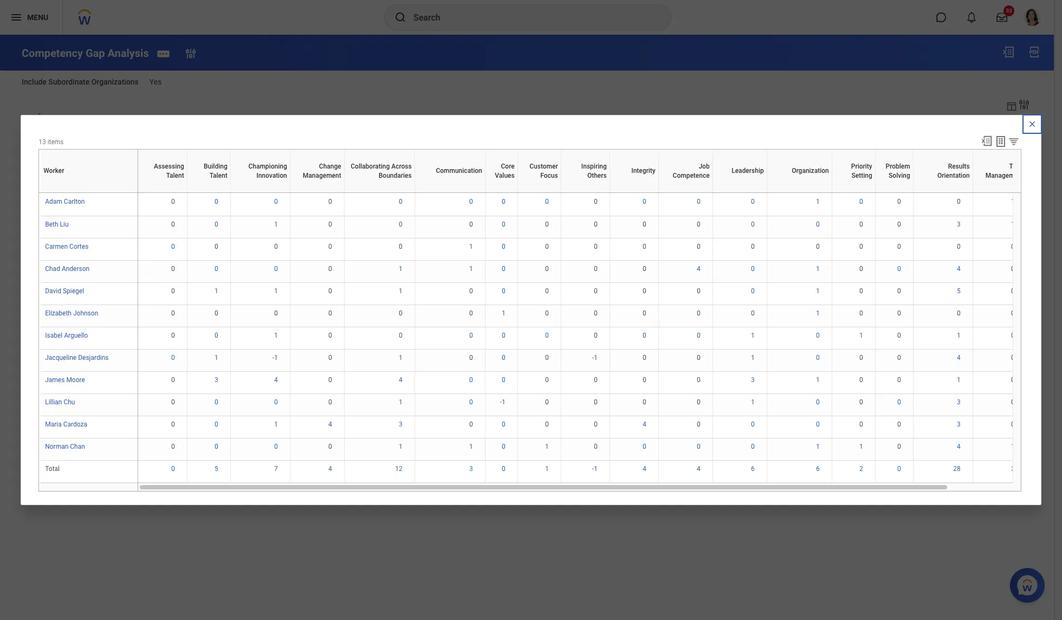 Task type: locate. For each thing, give the bounding box(es) containing it.
building left championing innovation 'button'
[[187, 193, 189, 193]]

0 vertical spatial setting
[[852, 172, 873, 179]]

profile logan mcneil element
[[1018, 5, 1048, 29]]

1 vertical spatial others
[[564, 193, 566, 193]]

problem left results orientation button
[[876, 193, 878, 193]]

0 horizontal spatial organization
[[768, 193, 771, 193]]

assessing talent building talent championing innovation change management collaborating across boundaries communication core values customer focus inspiring others integrity job competence leadership organization priority setting problem solving results orientation time management
[[138, 193, 978, 193]]

orientation
[[938, 172, 971, 179], [916, 193, 919, 193]]

1 horizontal spatial innovation
[[257, 172, 287, 179]]

priority
[[852, 163, 873, 171], [833, 193, 835, 193]]

talent inside assessing talent
[[166, 172, 184, 179]]

row element containing worker
[[40, 150, 140, 193]]

problem right priority setting
[[886, 163, 911, 171]]

customer
[[530, 163, 558, 171], [518, 193, 521, 193]]

others
[[588, 172, 607, 179], [564, 193, 566, 193]]

1 vertical spatial competence
[[660, 193, 663, 193]]

job inside job competence
[[699, 163, 710, 171]]

results right problem solving button
[[914, 193, 916, 193]]

setting left 'problem solving'
[[852, 172, 873, 179]]

total down norman
[[45, 465, 60, 473]]

priority left problem solving button
[[833, 193, 835, 193]]

results left time management
[[949, 163, 971, 171]]

0
[[171, 198, 175, 206], [215, 198, 218, 206], [274, 198, 278, 206], [329, 198, 332, 206], [399, 198, 403, 206], [470, 198, 473, 206], [502, 198, 506, 206], [546, 198, 549, 206], [594, 198, 598, 206], [643, 198, 647, 206], [697, 198, 701, 206], [752, 198, 755, 206], [860, 198, 864, 206], [898, 198, 902, 206], [958, 198, 961, 206], [171, 220, 175, 228], [215, 220, 218, 228], [329, 220, 332, 228], [399, 220, 403, 228], [470, 220, 473, 228], [502, 220, 506, 228], [546, 220, 549, 228], [594, 220, 598, 228], [643, 220, 647, 228], [697, 220, 701, 228], [752, 220, 755, 228], [817, 220, 820, 228], [860, 220, 864, 228], [898, 220, 902, 228], [171, 243, 175, 250], [215, 243, 218, 250], [274, 243, 278, 250], [329, 243, 332, 250], [399, 243, 403, 250], [502, 243, 506, 250], [546, 243, 549, 250], [594, 243, 598, 250], [643, 243, 647, 250], [697, 243, 701, 250], [752, 243, 755, 250], [817, 243, 820, 250], [860, 243, 864, 250], [898, 243, 902, 250], [958, 243, 961, 250], [1012, 243, 1016, 250], [171, 265, 175, 273], [215, 265, 218, 273], [274, 265, 278, 273], [329, 265, 332, 273], [502, 265, 506, 273], [546, 265, 549, 273], [594, 265, 598, 273], [643, 265, 647, 273], [752, 265, 755, 273], [860, 265, 864, 273], [898, 265, 902, 273], [1012, 265, 1016, 273], [171, 287, 175, 295], [329, 287, 332, 295], [470, 287, 473, 295], [502, 287, 506, 295], [546, 287, 549, 295], [594, 287, 598, 295], [643, 287, 647, 295], [697, 287, 701, 295], [752, 287, 755, 295], [860, 287, 864, 295], [898, 287, 902, 295], [1012, 287, 1016, 295], [171, 309, 175, 317], [215, 309, 218, 317], [274, 309, 278, 317], [329, 309, 332, 317], [399, 309, 403, 317], [470, 309, 473, 317], [546, 309, 549, 317], [594, 309, 598, 317], [643, 309, 647, 317], [697, 309, 701, 317], [752, 309, 755, 317], [860, 309, 864, 317], [898, 309, 902, 317], [958, 309, 961, 317], [1012, 309, 1016, 317], [171, 332, 175, 339], [215, 332, 218, 339], [329, 332, 332, 339], [399, 332, 403, 339], [470, 332, 473, 339], [502, 332, 506, 339], [546, 332, 549, 339], [594, 332, 598, 339], [643, 332, 647, 339], [697, 332, 701, 339], [817, 332, 820, 339], [898, 332, 902, 339], [1012, 332, 1016, 339], [171, 354, 175, 361], [329, 354, 332, 361], [470, 354, 473, 361], [502, 354, 506, 361], [546, 354, 549, 361], [643, 354, 647, 361], [697, 354, 701, 361], [817, 354, 820, 361], [860, 354, 864, 361], [898, 354, 902, 361], [1012, 354, 1016, 361], [171, 376, 175, 384], [329, 376, 332, 384], [470, 376, 473, 384], [502, 376, 506, 384], [546, 376, 549, 384], [594, 376, 598, 384], [643, 376, 647, 384], [697, 376, 701, 384], [860, 376, 864, 384], [898, 376, 902, 384], [1012, 376, 1016, 384], [171, 398, 175, 406], [215, 398, 218, 406], [274, 398, 278, 406], [329, 398, 332, 406], [470, 398, 473, 406], [546, 398, 549, 406], [594, 398, 598, 406], [643, 398, 647, 406], [697, 398, 701, 406], [817, 398, 820, 406], [860, 398, 864, 406], [898, 398, 902, 406], [1012, 398, 1016, 406], [171, 421, 175, 428], [215, 421, 218, 428], [470, 421, 473, 428], [502, 421, 506, 428], [546, 421, 549, 428], [594, 421, 598, 428], [697, 421, 701, 428], [752, 421, 755, 428], [817, 421, 820, 428], [860, 421, 864, 428], [898, 421, 902, 428], [1012, 421, 1016, 428], [171, 443, 175, 450], [215, 443, 218, 450], [274, 443, 278, 450], [329, 443, 332, 450], [502, 443, 506, 450], [594, 443, 598, 450], [643, 443, 647, 450], [697, 443, 701, 450], [752, 443, 755, 450], [898, 443, 902, 450], [171, 465, 175, 473], [502, 465, 506, 473], [898, 465, 902, 473]]

0 horizontal spatial integrity
[[611, 193, 612, 193]]

communication
[[436, 167, 483, 175], [415, 193, 419, 193]]

innovation inside championing innovation
[[257, 172, 287, 179]]

anderson
[[62, 265, 90, 273]]

export to excel image for the view printable version (pdf) image
[[1003, 46, 1016, 59]]

total left for
[[28, 471, 43, 478]]

1 button
[[817, 197, 822, 206], [1012, 197, 1017, 206], [274, 220, 280, 229], [1012, 220, 1017, 229], [470, 242, 475, 251], [399, 264, 404, 273], [470, 264, 475, 273], [817, 264, 822, 273], [215, 287, 220, 295], [274, 287, 280, 295], [399, 287, 404, 295], [817, 287, 822, 295], [502, 309, 507, 318], [817, 309, 822, 318], [274, 331, 280, 340], [752, 331, 757, 340], [860, 331, 865, 340], [958, 331, 963, 340], [215, 353, 220, 362], [399, 353, 404, 362], [752, 353, 757, 362], [817, 376, 822, 384], [958, 376, 963, 384], [399, 398, 404, 407], [752, 398, 757, 407], [274, 420, 280, 429], [399, 442, 404, 451], [470, 442, 475, 451], [546, 442, 551, 451], [817, 442, 822, 451], [860, 442, 865, 451], [1012, 442, 1017, 451], [546, 465, 551, 473]]

0 horizontal spatial leadership
[[714, 193, 716, 193]]

gap up include subordinate organizations
[[86, 46, 105, 60]]

1 horizontal spatial focus
[[541, 172, 558, 179]]

1 horizontal spatial boundaries
[[379, 172, 412, 179]]

integrity left job competence
[[632, 167, 656, 175]]

orientation left time management
[[938, 172, 971, 179]]

toolbar
[[977, 135, 1022, 149]]

1 vertical spatial communication
[[415, 193, 419, 193]]

assessing left building talent button
[[138, 193, 141, 193]]

championing right building talent button
[[231, 193, 234, 193]]

boundaries inside collaborating across boundaries
[[379, 172, 412, 179]]

job competence button
[[659, 193, 664, 193]]

change selection image
[[184, 47, 197, 60]]

4
[[697, 265, 701, 273], [958, 265, 961, 273], [958, 354, 961, 361], [274, 376, 278, 384], [399, 376, 403, 384], [329, 421, 332, 428], [643, 421, 647, 428], [958, 443, 961, 450], [329, 465, 332, 473], [643, 465, 647, 473], [697, 465, 701, 473]]

innovation
[[257, 172, 287, 179], [234, 193, 237, 193]]

2 6 from the left
[[817, 465, 820, 473]]

1 vertical spatial worker
[[41, 193, 42, 193]]

1 horizontal spatial time
[[1010, 163, 1025, 171]]

championing innovation button
[[231, 193, 237, 193]]

0 vertical spatial organization
[[792, 167, 830, 175]]

1 vertical spatial competency
[[54, 471, 91, 478]]

0 vertical spatial core
[[501, 163, 515, 171]]

integrity
[[632, 167, 656, 175], [611, 193, 612, 193]]

solving right priority setting
[[889, 172, 911, 179]]

others inside 'inspiring others'
[[588, 172, 607, 179]]

carmen cortes
[[45, 243, 89, 250]]

core left customer focus button
[[486, 193, 487, 193]]

change management button
[[291, 193, 296, 193]]

1 horizontal spatial inspiring
[[582, 163, 607, 171]]

1 vertical spatial export to excel image
[[982, 135, 993, 147]]

export to excel image for export to worksheets icon
[[982, 135, 993, 147]]

talent left the building talent
[[166, 172, 184, 179]]

for
[[44, 471, 53, 478]]

inspiring right customer focus button
[[562, 193, 564, 193]]

0 horizontal spatial 6 button
[[752, 465, 757, 473]]

1 horizontal spatial 6 button
[[817, 465, 822, 473]]

talent left building talent button
[[141, 193, 143, 193]]

0 vertical spatial results
[[949, 163, 971, 171]]

5
[[958, 287, 961, 295], [215, 465, 218, 473]]

0 horizontal spatial worker
[[41, 193, 42, 193]]

1 horizontal spatial across
[[392, 163, 412, 171]]

0 vertical spatial orientation
[[938, 172, 971, 179]]

innovation left change management
[[257, 172, 287, 179]]

0 vertical spatial across
[[392, 163, 412, 171]]

jacqueline desjardins
[[45, 354, 109, 361]]

talent for assessing talent building talent championing innovation change management collaborating across boundaries communication core values customer focus inspiring others integrity job competence leadership organization priority setting problem solving results orientation time management
[[141, 193, 143, 193]]

0 horizontal spatial 5
[[215, 465, 218, 473]]

across inside collaborating across boundaries
[[392, 163, 412, 171]]

export to excel image
[[1003, 46, 1016, 59], [982, 135, 993, 147]]

0 horizontal spatial competence
[[660, 193, 663, 193]]

priority left 'problem solving'
[[852, 163, 873, 171]]

competency right for
[[54, 471, 91, 478]]

items
[[48, 138, 64, 146]]

competency
[[22, 46, 83, 60], [54, 471, 91, 478]]

1 vertical spatial building
[[187, 193, 189, 193]]

0 horizontal spatial across
[[348, 193, 350, 193]]

organization right leadership button
[[768, 193, 771, 193]]

communication button
[[415, 193, 420, 193]]

1 row element from the left
[[40, 150, 140, 193]]

0 vertical spatial problem
[[886, 163, 911, 171]]

solving left results orientation button
[[878, 193, 880, 193]]

2 row element from the left
[[138, 150, 1063, 193]]

building
[[204, 163, 228, 171], [187, 193, 189, 193]]

0 horizontal spatial communication
[[415, 193, 419, 193]]

chad anderson link
[[45, 263, 90, 273]]

export to excel image left export to worksheets icon
[[982, 135, 993, 147]]

1 vertical spatial focus
[[521, 193, 522, 193]]

2 button
[[860, 465, 865, 473]]

0 vertical spatial change
[[319, 163, 342, 171]]

0 horizontal spatial 6
[[752, 465, 755, 473]]

0 vertical spatial values
[[495, 172, 515, 179]]

0 vertical spatial competency
[[22, 46, 83, 60]]

talent left championing innovation 'button'
[[190, 193, 191, 193]]

0 horizontal spatial boundaries
[[350, 193, 353, 193]]

1 horizontal spatial championing
[[249, 163, 287, 171]]

row element
[[40, 150, 140, 193], [138, 150, 1063, 193]]

export to excel image inside competency gap analysis main content
[[1003, 46, 1016, 59]]

0 vertical spatial 5 button
[[958, 287, 963, 295]]

4 button
[[697, 264, 703, 273], [958, 264, 963, 273], [958, 353, 963, 362], [274, 376, 280, 384], [399, 376, 404, 384], [329, 420, 334, 429], [643, 420, 648, 429], [958, 442, 963, 451], [329, 465, 334, 473], [643, 465, 648, 473], [697, 465, 703, 473]]

0 horizontal spatial export to excel image
[[982, 135, 993, 147]]

cortes
[[69, 243, 89, 250]]

0 horizontal spatial values
[[487, 193, 489, 193]]

james moore link
[[45, 374, 85, 384]]

change
[[319, 163, 342, 171], [291, 193, 292, 193]]

1 vertical spatial setting
[[835, 193, 836, 193]]

collaborating right change management button
[[345, 193, 348, 193]]

0 horizontal spatial assessing
[[138, 193, 141, 193]]

competency up 'subordinate'
[[22, 46, 83, 60]]

0 vertical spatial building
[[204, 163, 228, 171]]

row element containing assessing talent
[[138, 150, 1063, 193]]

problem
[[886, 163, 911, 171], [876, 193, 878, 193]]

export to worksheets image
[[995, 135, 1008, 148]]

james
[[45, 376, 65, 384]]

solving
[[889, 172, 911, 179], [878, 193, 880, 193]]

lillian chu link
[[45, 396, 75, 406]]

collaborating up collaborating across boundaries button on the top left
[[351, 163, 390, 171]]

1 horizontal spatial problem
[[886, 163, 911, 171]]

integrity right inspiring others button
[[611, 193, 612, 193]]

total element
[[45, 463, 60, 473]]

leadership
[[732, 167, 765, 175], [714, 193, 716, 193]]

core inside core values
[[501, 163, 515, 171]]

management
[[303, 172, 342, 179], [986, 172, 1025, 179], [293, 193, 296, 193], [975, 193, 978, 193]]

0 horizontal spatial championing
[[231, 193, 234, 193]]

5 button
[[958, 287, 963, 295], [215, 465, 220, 473]]

0 horizontal spatial others
[[564, 193, 566, 193]]

0 horizontal spatial change
[[291, 193, 292, 193]]

close image
[[1029, 120, 1037, 129]]

1 vertical spatial innovation
[[234, 193, 237, 193]]

assessing left the building talent
[[154, 163, 184, 171]]

innovation right building talent button
[[234, 193, 237, 193]]

1 horizontal spatial 5 button
[[958, 287, 963, 295]]

0 horizontal spatial orientation
[[916, 193, 919, 193]]

-
[[273, 354, 274, 361], [593, 354, 594, 361], [500, 398, 502, 406], [593, 465, 594, 473]]

focus
[[541, 172, 558, 179], [521, 193, 522, 193]]

inspiring
[[582, 163, 607, 171], [562, 193, 564, 193]]

adam carlton
[[45, 198, 85, 206]]

1 horizontal spatial export to excel image
[[1003, 46, 1016, 59]]

job
[[699, 163, 710, 171], [659, 193, 660, 193]]

setting left problem solving button
[[835, 193, 836, 193]]

6 button
[[752, 465, 757, 473], [817, 465, 822, 473]]

-1 button
[[273, 353, 280, 362], [593, 353, 600, 362], [500, 398, 507, 407], [593, 465, 600, 473]]

others right customer focus button
[[564, 193, 566, 193]]

1 vertical spatial results
[[914, 193, 916, 193]]

1 horizontal spatial values
[[495, 172, 515, 179]]

spiegel
[[63, 287, 84, 295]]

others up assessing talent building talent championing innovation change management collaborating across boundaries communication core values customer focus inspiring others integrity job competence leadership organization priority setting problem solving results orientation time management
[[588, 172, 607, 179]]

0 vertical spatial collaborating
[[351, 163, 390, 171]]

change inside change management
[[319, 163, 342, 171]]

1 horizontal spatial job
[[699, 163, 710, 171]]

solving inside 'problem solving'
[[889, 172, 911, 179]]

talent left championing innovation
[[210, 172, 228, 179]]

0 horizontal spatial total
[[28, 471, 43, 478]]

values left customer focus button
[[487, 193, 489, 193]]

1 6 button from the left
[[752, 465, 757, 473]]

results
[[949, 163, 971, 171], [914, 193, 916, 193]]

total inside competency gap analysis main content
[[28, 471, 43, 478]]

3
[[958, 220, 961, 228], [215, 376, 218, 384], [752, 376, 755, 384], [958, 398, 961, 406], [399, 421, 403, 428], [958, 421, 961, 428], [470, 465, 473, 473], [1012, 465, 1016, 473]]

time
[[1010, 163, 1025, 171], [974, 193, 975, 193]]

0 vertical spatial assessing
[[154, 163, 184, 171]]

yes
[[150, 78, 162, 86]]

championing innovation
[[249, 163, 287, 179]]

0 vertical spatial job
[[699, 163, 710, 171]]

1 horizontal spatial collaborating
[[351, 163, 390, 171]]

talent inside the building talent
[[210, 172, 228, 179]]

notifications large image
[[967, 12, 978, 23]]

0 horizontal spatial inspiring
[[562, 193, 564, 193]]

building right assessing talent
[[204, 163, 228, 171]]

focus up assessing talent building talent championing innovation change management collaborating across boundaries communication core values customer focus inspiring others integrity job competence leadership organization priority setting problem solving results orientation time management
[[541, 172, 558, 179]]

johnson
[[73, 309, 98, 317]]

values
[[495, 172, 515, 179], [487, 193, 489, 193]]

0 horizontal spatial results
[[914, 193, 916, 193]]

1 vertical spatial customer
[[518, 193, 521, 193]]

building talent button
[[187, 193, 192, 193]]

1 horizontal spatial solving
[[889, 172, 911, 179]]

gap right the total element
[[92, 471, 104, 478]]

0 button
[[171, 197, 177, 206], [215, 197, 220, 206], [274, 197, 280, 206], [329, 197, 334, 206], [399, 197, 404, 206], [470, 197, 475, 206], [502, 197, 507, 206], [546, 197, 551, 206], [594, 197, 600, 206], [643, 197, 648, 206], [697, 197, 703, 206], [752, 197, 757, 206], [860, 197, 865, 206], [898, 197, 903, 206], [958, 197, 963, 206], [171, 220, 177, 229], [215, 220, 220, 229], [329, 220, 334, 229], [399, 220, 404, 229], [470, 220, 475, 229], [502, 220, 507, 229], [546, 220, 551, 229], [594, 220, 600, 229], [643, 220, 648, 229], [697, 220, 703, 229], [752, 220, 757, 229], [817, 220, 822, 229], [860, 220, 865, 229], [898, 220, 903, 229], [171, 242, 177, 251], [215, 242, 220, 251], [274, 242, 280, 251], [329, 242, 334, 251], [399, 242, 404, 251], [502, 242, 507, 251], [546, 242, 551, 251], [594, 242, 600, 251], [643, 242, 648, 251], [697, 242, 703, 251], [752, 242, 757, 251], [817, 242, 822, 251], [860, 242, 865, 251], [898, 242, 903, 251], [958, 242, 963, 251], [1012, 242, 1017, 251], [171, 264, 177, 273], [215, 264, 220, 273], [274, 264, 280, 273], [329, 264, 334, 273], [502, 264, 507, 273], [546, 264, 551, 273], [594, 264, 600, 273], [643, 264, 648, 273], [752, 264, 757, 273], [860, 264, 865, 273], [898, 264, 903, 273], [1012, 264, 1017, 273], [171, 287, 177, 295], [329, 287, 334, 295], [470, 287, 475, 295], [502, 287, 507, 295], [546, 287, 551, 295], [594, 287, 600, 295], [643, 287, 648, 295], [697, 287, 703, 295], [752, 287, 757, 295], [860, 287, 865, 295], [898, 287, 903, 295], [1012, 287, 1017, 295], [171, 309, 177, 318], [215, 309, 220, 318], [274, 309, 280, 318], [329, 309, 334, 318], [399, 309, 404, 318], [470, 309, 475, 318], [546, 309, 551, 318], [594, 309, 600, 318], [643, 309, 648, 318], [697, 309, 703, 318], [752, 309, 757, 318], [860, 309, 865, 318], [898, 309, 903, 318], [958, 309, 963, 318], [1012, 309, 1017, 318], [171, 331, 177, 340], [215, 331, 220, 340], [329, 331, 334, 340], [399, 331, 404, 340], [470, 331, 475, 340], [502, 331, 507, 340], [546, 331, 551, 340], [594, 331, 600, 340], [643, 331, 648, 340], [697, 331, 703, 340], [817, 331, 822, 340], [898, 331, 903, 340], [1012, 331, 1017, 340], [171, 353, 177, 362], [329, 353, 334, 362], [470, 353, 475, 362], [502, 353, 507, 362], [546, 353, 551, 362], [643, 353, 648, 362], [697, 353, 703, 362], [817, 353, 822, 362], [860, 353, 865, 362], [898, 353, 903, 362], [1012, 353, 1017, 362], [171, 376, 177, 384], [329, 376, 334, 384], [470, 376, 475, 384], [502, 376, 507, 384], [546, 376, 551, 384], [594, 376, 600, 384], [643, 376, 648, 384], [697, 376, 703, 384], [860, 376, 865, 384], [898, 376, 903, 384], [1012, 376, 1017, 384], [171, 398, 177, 407], [215, 398, 220, 407], [274, 398, 280, 407], [329, 398, 334, 407], [470, 398, 475, 407], [546, 398, 551, 407], [594, 398, 600, 407], [643, 398, 648, 407], [697, 398, 703, 407], [817, 398, 822, 407], [860, 398, 865, 407], [898, 398, 903, 407], [1012, 398, 1017, 407], [171, 420, 177, 429], [215, 420, 220, 429], [470, 420, 475, 429], [502, 420, 507, 429], [546, 420, 551, 429], [594, 420, 600, 429], [697, 420, 703, 429], [752, 420, 757, 429], [817, 420, 822, 429], [860, 420, 865, 429], [898, 420, 903, 429], [1012, 420, 1017, 429], [171, 442, 177, 451], [215, 442, 220, 451], [274, 442, 280, 451], [329, 442, 334, 451], [502, 442, 507, 451], [594, 442, 600, 451], [643, 442, 648, 451], [697, 442, 703, 451], [752, 442, 757, 451], [898, 442, 903, 451], [171, 465, 177, 473], [502, 465, 507, 473], [898, 465, 903, 473]]

1 vertical spatial assessing
[[138, 193, 141, 193]]

0 vertical spatial solving
[[889, 172, 911, 179]]

organization left priority setting
[[792, 167, 830, 175]]

championing right the building talent
[[249, 163, 287, 171]]

0 vertical spatial focus
[[541, 172, 558, 179]]

1 horizontal spatial worker
[[43, 167, 64, 175]]

customer right the core values button
[[518, 193, 521, 193]]

1 vertical spatial 5
[[215, 465, 218, 473]]

orientation right problem solving button
[[916, 193, 919, 193]]

0 horizontal spatial problem
[[876, 193, 878, 193]]

1 horizontal spatial others
[[588, 172, 607, 179]]

change management
[[303, 163, 342, 179]]

core left customer focus
[[501, 163, 515, 171]]

focus right the core values button
[[521, 193, 522, 193]]

export to excel image left the view printable version (pdf) image
[[1003, 46, 1016, 59]]

collaborating across boundaries button
[[345, 193, 353, 193]]

1 horizontal spatial building
[[204, 163, 228, 171]]

isabel
[[45, 332, 62, 339]]

1 vertical spatial problem
[[876, 193, 878, 193]]

0 horizontal spatial collaborating
[[345, 193, 348, 193]]

1 vertical spatial time
[[974, 193, 975, 193]]

1 vertical spatial solving
[[878, 193, 880, 193]]

chan
[[70, 443, 85, 450]]

maria cardoza
[[45, 421, 87, 428]]

0 vertical spatial gap
[[86, 46, 105, 60]]

0 horizontal spatial innovation
[[234, 193, 237, 193]]

inspiring up assessing talent building talent championing innovation change management collaborating across boundaries communication core values customer focus inspiring others integrity job competence leadership organization priority setting problem solving results orientation time management
[[582, 163, 607, 171]]

worker
[[43, 167, 64, 175], [41, 193, 42, 193]]

talent
[[166, 172, 184, 179], [210, 172, 228, 179], [141, 193, 143, 193], [190, 193, 191, 193]]

customer up assessing talent building talent championing innovation change management collaborating across boundaries communication core values customer focus inspiring others integrity job competence leadership organization priority setting problem solving results orientation time management
[[530, 163, 558, 171]]

0 vertical spatial export to excel image
[[1003, 46, 1016, 59]]

jacqueline
[[45, 354, 77, 361]]

1 horizontal spatial 6
[[817, 465, 820, 473]]

boundaries
[[379, 172, 412, 179], [350, 193, 353, 193]]

1 horizontal spatial core
[[501, 163, 515, 171]]

1 horizontal spatial 5
[[958, 287, 961, 295]]

total for total for competency gap
[[28, 471, 43, 478]]

values left customer focus
[[495, 172, 515, 179]]

1 vertical spatial priority
[[833, 193, 835, 193]]

jacqueline desjardins link
[[45, 352, 109, 361]]



Task type: vqa. For each thing, say whether or not it's contained in the screenshot.
the topmost INSPIRING
yes



Task type: describe. For each thing, give the bounding box(es) containing it.
include subordinate organizations
[[22, 78, 139, 86]]

inbox large image
[[997, 12, 1008, 23]]

problem solving
[[886, 163, 911, 179]]

0 horizontal spatial building
[[187, 193, 189, 193]]

integrity button
[[611, 193, 613, 193]]

elizabeth johnson link
[[45, 307, 98, 317]]

inspiring others
[[582, 163, 607, 179]]

results inside results orientation
[[949, 163, 971, 171]]

david spiegel link
[[45, 285, 84, 295]]

isabel arguello link
[[45, 329, 88, 339]]

problem solving button
[[876, 193, 881, 193]]

1 vertical spatial organization
[[768, 193, 771, 193]]

david spiegel
[[45, 287, 84, 295]]

0 vertical spatial worker
[[43, 167, 64, 175]]

competency gap analysis main content
[[0, 35, 1055, 502]]

results orientation button
[[914, 193, 919, 193]]

1 vertical spatial values
[[487, 193, 489, 193]]

core values
[[495, 163, 515, 179]]

0 horizontal spatial time
[[974, 193, 975, 193]]

inspiring others button
[[562, 193, 566, 193]]

competency gap analysis
[[22, 46, 149, 60]]

1 vertical spatial integrity
[[611, 193, 612, 193]]

elizabeth
[[45, 309, 72, 317]]

subordinate
[[48, 78, 90, 86]]

elizabeth johnson
[[45, 309, 98, 317]]

talent for building talent
[[210, 172, 228, 179]]

1 horizontal spatial organization
[[792, 167, 830, 175]]

0 vertical spatial championing
[[249, 163, 287, 171]]

james moore
[[45, 376, 85, 384]]

isabel arguello
[[45, 332, 88, 339]]

1 vertical spatial change
[[291, 193, 292, 193]]

priority setting
[[852, 163, 873, 179]]

assessing talent button
[[138, 193, 143, 193]]

arguello
[[64, 332, 88, 339]]

0 vertical spatial customer
[[530, 163, 558, 171]]

maria cardoza link
[[45, 418, 87, 428]]

chu
[[64, 398, 75, 406]]

1 vertical spatial gap
[[92, 471, 104, 478]]

results orientation
[[938, 163, 971, 179]]

focus inside customer focus
[[541, 172, 558, 179]]

carmen cortes link
[[45, 241, 89, 250]]

13 items
[[39, 138, 64, 146]]

view printable version (pdf) image
[[1029, 46, 1042, 59]]

1 vertical spatial across
[[348, 193, 350, 193]]

12 button
[[395, 465, 404, 473]]

norman
[[45, 443, 69, 450]]

1 vertical spatial inspiring
[[562, 193, 564, 193]]

1 6 from the left
[[752, 465, 755, 473]]

0 horizontal spatial solving
[[878, 193, 880, 193]]

carmen
[[45, 243, 68, 250]]

leadership button
[[714, 193, 717, 193]]

0 vertical spatial leadership
[[732, 167, 765, 175]]

core values button
[[486, 193, 489, 193]]

1 vertical spatial core
[[486, 193, 487, 193]]

1 horizontal spatial priority
[[852, 163, 873, 171]]

customer focus button
[[518, 193, 523, 193]]

building talent
[[204, 163, 228, 179]]

priority setting button
[[833, 193, 837, 193]]

7
[[274, 465, 278, 473]]

13
[[39, 138, 46, 146]]

beth
[[45, 220, 58, 228]]

28 button
[[954, 465, 963, 473]]

chad
[[45, 265, 60, 273]]

1 vertical spatial leadership
[[714, 193, 716, 193]]

12
[[395, 465, 403, 473]]

maria
[[45, 421, 62, 428]]

2
[[860, 465, 864, 473]]

adam carlton link
[[45, 196, 85, 206]]

chad anderson
[[45, 265, 90, 273]]

1 vertical spatial collaborating
[[345, 193, 348, 193]]

include subordinate organizations element
[[150, 71, 162, 87]]

moore
[[66, 376, 85, 384]]

select to filter grid data image
[[1009, 136, 1021, 147]]

time management button
[[974, 193, 979, 193]]

0 vertical spatial competence
[[673, 172, 710, 179]]

setting inside priority setting
[[852, 172, 873, 179]]

organization button
[[768, 193, 771, 193]]

include
[[22, 78, 47, 86]]

lillian chu
[[45, 398, 75, 406]]

7 button
[[274, 465, 280, 473]]

job competence
[[673, 163, 710, 179]]

0 vertical spatial 5
[[958, 287, 961, 295]]

beth liu
[[45, 220, 69, 228]]

lillian
[[45, 398, 62, 406]]

desjardins
[[78, 354, 109, 361]]

norman chan link
[[45, 441, 85, 450]]

worker button
[[41, 193, 42, 193]]

customer focus
[[530, 163, 558, 179]]

collaborating across boundaries
[[351, 163, 412, 179]]

configure and view chart data image
[[1007, 100, 1019, 112]]

0 horizontal spatial job
[[659, 193, 660, 193]]

1 vertical spatial championing
[[231, 193, 234, 193]]

0 horizontal spatial setting
[[835, 193, 836, 193]]

analysis
[[108, 46, 149, 60]]

cardoza
[[63, 421, 87, 428]]

beth liu link
[[45, 218, 69, 228]]

1 horizontal spatial integrity
[[632, 167, 656, 175]]

0 horizontal spatial 5 button
[[215, 465, 220, 473]]

liu
[[60, 220, 69, 228]]

1 horizontal spatial communication
[[436, 167, 483, 175]]

talent for assessing talent
[[166, 172, 184, 179]]

total for the total element
[[45, 465, 60, 473]]

0 horizontal spatial priority
[[833, 193, 835, 193]]

assessing talent
[[154, 163, 184, 179]]

28
[[954, 465, 961, 473]]

david
[[45, 287, 61, 295]]

assessing for assessing talent building talent championing innovation change management collaborating across boundaries communication core values customer focus inspiring others integrity job competence leadership organization priority setting problem solving results orientation time management
[[138, 193, 141, 193]]

time management
[[986, 163, 1025, 179]]

1 vertical spatial orientation
[[916, 193, 919, 193]]

total for competency gap
[[28, 471, 104, 478]]

organizations
[[91, 78, 139, 86]]

collaborating inside collaborating across boundaries
[[351, 163, 390, 171]]

time inside time management
[[1010, 163, 1025, 171]]

search image
[[394, 11, 407, 24]]

adam
[[45, 198, 62, 206]]

1 horizontal spatial orientation
[[938, 172, 971, 179]]

norman chan
[[45, 443, 85, 450]]

competency gap analysis link
[[22, 46, 149, 60]]

2 6 button from the left
[[817, 465, 822, 473]]

carlton
[[64, 198, 85, 206]]

assessing for assessing talent
[[154, 163, 184, 171]]



